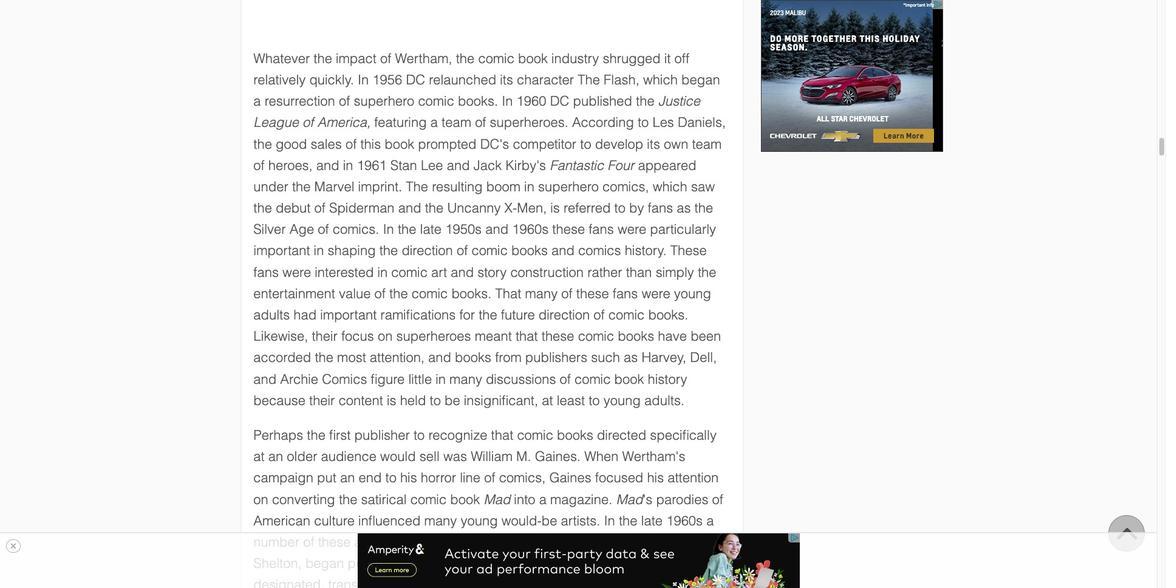 Task type: vqa. For each thing, say whether or not it's contained in the screenshot.
SELL
yes



Task type: locate. For each thing, give the bounding box(es) containing it.
had
[[294, 307, 317, 323]]

when
[[585, 449, 619, 464]]

young up robert
[[461, 513, 498, 528]]

have
[[658, 329, 687, 344]]

insignificant,
[[464, 393, 538, 408]]

book inside perhaps the first publisher to recognize that comic books directed specifically at an older audience would sell was william m. gaines. when wertham's campaign put an end to his horror line of comics, gaines focused his attention on converting the satirical comic book
[[450, 492, 480, 507]]

comics.
[[333, 222, 379, 237]]

young up directed
[[604, 393, 641, 408]]

the
[[314, 51, 332, 66], [456, 51, 475, 66], [636, 94, 655, 109], [254, 136, 272, 152], [292, 179, 311, 194], [254, 201, 272, 216], [425, 201, 444, 216], [695, 201, 713, 216], [398, 222, 417, 237], [380, 243, 398, 259], [698, 265, 717, 280], [390, 286, 408, 301], [479, 307, 498, 323], [315, 350, 334, 365], [307, 428, 326, 443], [339, 492, 358, 507], [619, 513, 638, 528], [664, 556, 682, 571]]

wertham's
[[623, 449, 686, 464]]

0 vertical spatial is
[[551, 201, 560, 216]]

it
[[665, 51, 671, 66]]

books. up have
[[649, 307, 689, 323]]

book down featuring
[[385, 136, 415, 152]]

0 vertical spatial which
[[643, 72, 678, 87]]

fantastic
[[550, 158, 604, 173]]

comics, for directed
[[499, 471, 546, 486]]

were down by
[[618, 222, 647, 237]]

2 horizontal spatial as
[[677, 201, 691, 216]]

the inside whatever the impact of wertham, the comic book industry shrugged it off relatively quickly. in 1956 dc relaunched its character the flash, which began a resurrection of superhero comic books. in 1960 dc published the
[[578, 72, 600, 87]]

1 horizontal spatial as
[[646, 556, 660, 571]]

0 horizontal spatial important
[[254, 243, 310, 259]]

many up insignificant,
[[450, 372, 482, 387]]

put
[[317, 471, 337, 486]]

2 vertical spatial as
[[646, 556, 660, 571]]

comics, inside perhaps the first publisher to recognize that comic books directed specifically at an older audience would sell was william m. gaines. when wertham's campaign put an end to his horror line of comics, gaines focused his attention on converting the satirical comic book
[[499, 471, 546, 486]]

advertisement region
[[761, 0, 943, 152], [358, 534, 800, 588]]

began up designated,
[[306, 556, 344, 571]]

publisher
[[355, 428, 410, 443]]

focused
[[595, 471, 644, 486]]

comic up story
[[472, 243, 508, 259]]

dc down wertham,
[[406, 72, 425, 87]]

1 horizontal spatial the
[[578, 72, 600, 87]]

2 vertical spatial comics,
[[495, 556, 542, 571]]

many inside 's parodies of american culture influenced many young would-be artists. in the late 1960s a number of these artists, including robert crumb, s. clay wilson, and gilbert shelton, began publishing underground comics, or comix, which, as the x designated, transgressed every notion of social normality. nonetheless,
[[424, 513, 457, 528]]

flash,
[[604, 72, 640, 87]]

1 vertical spatial important
[[320, 307, 377, 323]]

1 horizontal spatial important
[[320, 307, 377, 323]]

construction
[[511, 265, 584, 280]]

a up prompted in the top of the page
[[431, 115, 438, 130]]

attention
[[668, 471, 719, 486]]

featuring
[[374, 115, 427, 130]]

and up the because
[[254, 372, 277, 387]]

gilbert
[[668, 535, 708, 550]]

likewise,
[[254, 329, 308, 344]]

clay
[[564, 535, 591, 550]]

content
[[339, 393, 383, 408]]

book
[[518, 51, 548, 66], [385, 136, 415, 152], [615, 372, 644, 387], [450, 492, 480, 507]]

0 vertical spatial at
[[542, 393, 553, 408]]

books down meant
[[455, 350, 492, 365]]

books. down relaunched
[[458, 94, 498, 109]]

in
[[358, 72, 369, 87], [502, 94, 513, 109], [383, 222, 394, 237], [604, 513, 615, 528]]

0 vertical spatial important
[[254, 243, 310, 259]]

is
[[551, 201, 560, 216], [387, 393, 397, 408]]

comics, down the four
[[603, 179, 649, 194]]

0 horizontal spatial be
[[445, 393, 460, 408]]

in right "little" at left
[[436, 372, 446, 387]]

1960
[[517, 94, 547, 109]]

0 horizontal spatial superhero
[[354, 94, 415, 109]]

young down the simply
[[674, 286, 712, 301]]

0 vertical spatial an
[[268, 449, 283, 464]]

0 horizontal spatial began
[[306, 556, 344, 571]]

four
[[608, 158, 635, 173]]

on up american
[[254, 492, 268, 507]]

that inside the appeared under the marvel imprint. the resulting boom in superhero comics, which saw the debut of spiderman and the uncanny x-men, is referred to by fans as the silver age of comics. in the late 1950s and 1960s these fans were particularly important in shaping the direction of comic books and comics history. these fans were interested in comic art and story construction rather than simply the entertainment value of the comic books. that many of these fans were young adults had important ramifications for the future direction of comic books. likewise, their focus on superheroes meant that these comic books have been accorded the most attention, and books from publishers such as harvey, dell, and archie comics figure little in many discussions of comic book history because their content is held to be insignificant, at least to young adults.
[[516, 329, 538, 344]]

book inside "featuring a team of superheroes. according to les daniels, the good sales of this book prompted dc's competitor to develop its own team of heroes, and in 1961 stan lee and jack kirby's"
[[385, 136, 415, 152]]

0 horizontal spatial 1960s
[[512, 222, 549, 237]]

impact
[[336, 51, 377, 66]]

comic up the m.
[[517, 428, 553, 443]]

the down league on the left of page
[[254, 136, 272, 152]]

1 vertical spatial direction
[[539, 307, 590, 323]]

0 vertical spatial on
[[378, 329, 393, 344]]

be
[[445, 393, 460, 408], [542, 513, 557, 528]]

in left 1960
[[502, 94, 513, 109]]

's
[[643, 492, 653, 507]]

culture
[[314, 513, 355, 528]]

to
[[638, 115, 649, 130], [580, 136, 592, 152], [615, 201, 626, 216], [430, 393, 441, 408], [589, 393, 600, 408], [414, 428, 425, 443], [386, 471, 397, 486]]

perhaps
[[254, 428, 303, 443]]

is left held
[[387, 393, 397, 408]]

at inside perhaps the first publisher to recognize that comic books directed specifically at an older audience would sell was william m. gaines. when wertham's campaign put an end to his horror line of comics, gaines focused his attention on converting the satirical comic book
[[254, 449, 265, 464]]

on
[[378, 329, 393, 344], [254, 492, 268, 507]]

m.
[[517, 449, 531, 464]]

1 vertical spatial its
[[647, 136, 660, 152]]

comics, down the m.
[[499, 471, 546, 486]]

books up harvey,
[[618, 329, 655, 344]]

1 vertical spatial be
[[542, 513, 557, 528]]

which down it
[[643, 72, 678, 87]]

's parodies of american culture influenced many young would-be artists. in the late 1960s a number of these artists, including robert crumb, s. clay wilson, and gilbert shelton, began publishing underground comics, or comix, which, as the x designated, transgressed every notion of social normality. nonetheless,
[[254, 492, 729, 588]]

late
[[420, 222, 442, 237], [641, 513, 663, 528]]

an right the put
[[340, 471, 355, 486]]

end
[[359, 471, 382, 486]]

dell,
[[690, 350, 717, 365]]

their down had
[[312, 329, 338, 344]]

and right art
[[451, 265, 474, 280]]

1 horizontal spatial at
[[542, 393, 553, 408]]

1 vertical spatial that
[[491, 428, 514, 443]]

age
[[290, 222, 314, 237]]

this
[[361, 136, 381, 152]]

figure
[[371, 372, 405, 387]]

0 horizontal spatial mad
[[484, 492, 511, 507]]

0 horizontal spatial team
[[442, 115, 472, 130]]

shelton,
[[254, 556, 302, 571]]

a
[[254, 94, 261, 109], [431, 115, 438, 130], [539, 492, 547, 507], [707, 513, 714, 528]]

a inside 's parodies of american culture influenced many young would-be artists. in the late 1960s a number of these artists, including robert crumb, s. clay wilson, and gilbert shelton, began publishing underground comics, or comix, which, as the x designated, transgressed every notion of social normality. nonetheless,
[[707, 513, 714, 528]]

superhero inside whatever the impact of wertham, the comic book industry shrugged it off relatively quickly. in 1956 dc relaunched its character the flash, which began a resurrection of superhero comic books. in 1960 dc published the
[[354, 94, 415, 109]]

1 vertical spatial on
[[254, 492, 268, 507]]

1 horizontal spatial mad
[[616, 492, 643, 507]]

comic down art
[[412, 286, 448, 301]]

superhero
[[354, 94, 415, 109], [538, 179, 599, 194]]

in left '1961'
[[343, 158, 353, 173]]

of down resurrection
[[303, 115, 314, 130]]

lee
[[421, 158, 443, 173]]

were up entertainment on the left
[[283, 265, 311, 280]]

campaign
[[254, 471, 314, 486]]

its inside whatever the impact of wertham, the comic book industry shrugged it off relatively quickly. in 1956 dc relaunched its character the flash, which began a resurrection of superhero comic books. in 1960 dc published the
[[500, 72, 513, 87]]

of up 'under'
[[254, 158, 265, 173]]

0 vertical spatial 1960s
[[512, 222, 549, 237]]

late left 1950s
[[420, 222, 442, 237]]

2 vertical spatial were
[[642, 286, 671, 301]]

1 horizontal spatial its
[[647, 136, 660, 152]]

0 vertical spatial late
[[420, 222, 442, 237]]

0 vertical spatial young
[[674, 286, 712, 301]]

perhaps the first publisher to recognize that comic books directed specifically at an older audience would sell was william m. gaines. when wertham's campaign put an end to his horror line of comics, gaines focused his attention on converting the satirical comic book
[[254, 428, 719, 507]]

1 vertical spatial superhero
[[538, 179, 599, 194]]

0 horizontal spatial young
[[461, 513, 498, 528]]

1 vertical spatial as
[[624, 350, 638, 365]]

1 horizontal spatial young
[[604, 393, 641, 408]]

including
[[398, 535, 452, 550]]

0 vertical spatial direction
[[402, 243, 453, 259]]

at inside the appeared under the marvel imprint. the resulting boom in superhero comics, which saw the debut of spiderman and the uncanny x-men, is referred to by fans as the silver age of comics. in the late 1950s and 1960s these fans were particularly important in shaping the direction of comic books and comics history. these fans were interested in comic art and story construction rather than simply the entertainment value of the comic books. that many of these fans were young adults had important ramifications for the future direction of comic books. likewise, their focus on superheroes meant that these comic books have been accorded the most attention, and books from publishers such as harvey, dell, and archie comics figure little in many discussions of comic book history because their content is held to be insignificant, at least to young adults.
[[542, 393, 553, 408]]

0 vertical spatial its
[[500, 72, 513, 87]]

0 vertical spatial that
[[516, 329, 538, 344]]

0 horizontal spatial the
[[406, 179, 428, 194]]

a up league on the left of page
[[254, 94, 261, 109]]

1 horizontal spatial is
[[551, 201, 560, 216]]

team up prompted in the top of the page
[[442, 115, 472, 130]]

1 horizontal spatial dc
[[550, 94, 570, 109]]

0 horizontal spatial its
[[500, 72, 513, 87]]

on inside the appeared under the marvel imprint. the resulting boom in superhero comics, which saw the debut of spiderman and the uncanny x-men, is referred to by fans as the silver age of comics. in the late 1950s and 1960s these fans were particularly important in shaping the direction of comic books and comics history. these fans were interested in comic art and story construction rather than simply the entertainment value of the comic books. that many of these fans were young adults had important ramifications for the future direction of comic books. likewise, their focus on superheroes meant that these comic books have been accorded the most attention, and books from publishers such as harvey, dell, and archie comics figure little in many discussions of comic book history because their content is held to be insignificant, at least to young adults.
[[378, 329, 393, 344]]

art
[[431, 265, 447, 280]]

which,
[[604, 556, 642, 571]]

and down superheroes
[[428, 350, 451, 365]]

shaping
[[328, 243, 376, 259]]

0 vertical spatial the
[[578, 72, 600, 87]]

dc down "character"
[[550, 94, 570, 109]]

1 vertical spatial at
[[254, 449, 265, 464]]

mad left into
[[484, 492, 511, 507]]

1960s inside 's parodies of american culture influenced many young would-be artists. in the late 1960s a number of these artists, including robert crumb, s. clay wilson, and gilbert shelton, began publishing underground comics, or comix, which, as the x designated, transgressed every notion of social normality. nonetheless,
[[667, 513, 703, 528]]

the down industry
[[578, 72, 600, 87]]

competitor
[[513, 136, 577, 152]]

0 vertical spatial be
[[445, 393, 460, 408]]

1 horizontal spatial began
[[682, 72, 720, 87]]

in down the age
[[314, 243, 324, 259]]

young inside 's parodies of american culture influenced many young would-be artists. in the late 1960s a number of these artists, including robert crumb, s. clay wilson, and gilbert shelton, began publishing underground comics, or comix, which, as the x designated, transgressed every notion of social normality. nonetheless,
[[461, 513, 498, 528]]

the up wilson,
[[619, 513, 638, 528]]

superhero down the fantastic
[[538, 179, 599, 194]]

began inside 's parodies of american culture influenced many young would-be artists. in the late 1960s a number of these artists, including robert crumb, s. clay wilson, and gilbert shelton, began publishing underground comics, or comix, which, as the x designated, transgressed every notion of social normality. nonetheless,
[[306, 556, 344, 571]]

his down wertham's
[[647, 471, 664, 486]]

at down perhaps on the left of the page
[[254, 449, 265, 464]]

and inside 's parodies of american culture influenced many young would-be artists. in the late 1960s a number of these artists, including robert crumb, s. clay wilson, and gilbert shelton, began publishing underground comics, or comix, which, as the x designated, transgressed every notion of social normality. nonetheless,
[[641, 535, 664, 550]]

1 horizontal spatial superhero
[[538, 179, 599, 194]]

comic
[[478, 51, 515, 66], [418, 94, 454, 109], [472, 243, 508, 259], [392, 265, 428, 280], [412, 286, 448, 301], [609, 307, 645, 323], [578, 329, 614, 344], [575, 372, 611, 387], [517, 428, 553, 443], [411, 492, 447, 507]]

2 horizontal spatial young
[[674, 286, 712, 301]]

1 vertical spatial the
[[406, 179, 428, 194]]

of inside justice league of america,
[[303, 115, 314, 130]]

1960s down men,
[[512, 222, 549, 237]]

in up men,
[[524, 179, 535, 194]]

meant
[[475, 329, 512, 344]]

were down than
[[642, 286, 671, 301]]

that inside perhaps the first publisher to recognize that comic books directed specifically at an older audience would sell was william m. gaines. when wertham's campaign put an end to his horror line of comics, gaines focused his attention on converting the satirical comic book
[[491, 428, 514, 443]]

in inside the appeared under the marvel imprint. the resulting boom in superhero comics, which saw the debut of spiderman and the uncanny x-men, is referred to by fans as the silver age of comics. in the late 1950s and 1960s these fans were particularly important in shaping the direction of comic books and comics history. these fans were interested in comic art and story construction rather than simply the entertainment value of the comic books. that many of these fans were young adults had important ramifications for the future direction of comic books. likewise, their focus on superheroes meant that these comic books have been accorded the most attention, and books from publishers such as harvey, dell, and archie comics figure little in many discussions of comic book history because their content is held to be insignificant, at least to young adults.
[[383, 222, 394, 237]]

1 vertical spatial which
[[653, 179, 688, 194]]

1 vertical spatial advertisement region
[[358, 534, 800, 588]]

1 horizontal spatial that
[[516, 329, 538, 344]]

relatively
[[254, 72, 306, 87]]

×
[[10, 540, 17, 553]]

1 horizontal spatial 1960s
[[667, 513, 703, 528]]

wertham,
[[395, 51, 452, 66]]

whatever
[[254, 51, 310, 66]]

appeared under the marvel imprint. the resulting boom in superhero comics, which saw the debut of spiderman and the uncanny x-men, is referred to by fans as the silver age of comics. in the late 1950s and 1960s these fans were particularly important in shaping the direction of comic books and comics history. these fans were interested in comic art and story construction rather than simply the entertainment value of the comic books. that many of these fans were young adults had important ramifications for the future direction of comic books. likewise, their focus on superheroes meant that these comic books have been accorded the most attention, and books from publishers such as harvey, dell, and archie comics figure little in many discussions of comic book history because their content is held to be insignificant, at least to young adults.
[[254, 158, 721, 408]]

history
[[648, 372, 687, 387]]

on up attention,
[[378, 329, 393, 344]]

value
[[339, 286, 371, 301]]

1960s down the parodies on the bottom right
[[667, 513, 703, 528]]

1 horizontal spatial be
[[542, 513, 557, 528]]

young
[[674, 286, 712, 301], [604, 393, 641, 408], [461, 513, 498, 528]]

1 horizontal spatial an
[[340, 471, 355, 486]]

its left own
[[647, 136, 660, 152]]

of right the number
[[303, 535, 314, 550]]

important down "value"
[[320, 307, 377, 323]]

2 vertical spatial young
[[461, 513, 498, 528]]

1 vertical spatial 1960s
[[667, 513, 703, 528]]

important down silver
[[254, 243, 310, 259]]

2 vertical spatial many
[[424, 513, 457, 528]]

1 vertical spatial team
[[692, 136, 722, 152]]

notion
[[447, 577, 483, 588]]

justice league of america,
[[254, 94, 701, 130]]

of down rather
[[594, 307, 605, 323]]

for
[[460, 307, 475, 323]]

an down perhaps on the left of the page
[[268, 449, 283, 464]]

own
[[664, 136, 689, 152]]

important
[[254, 243, 310, 259], [320, 307, 377, 323]]

these up 'publishers'
[[542, 329, 575, 344]]

0 horizontal spatial at
[[254, 449, 265, 464]]

0 horizontal spatial dc
[[406, 72, 425, 87]]

0 vertical spatial comics,
[[603, 179, 649, 194]]

comics
[[579, 243, 621, 259]]

1 horizontal spatial late
[[641, 513, 663, 528]]

according
[[572, 115, 634, 130]]

many up including
[[424, 513, 457, 528]]

that
[[496, 286, 522, 301]]

in up wilson,
[[604, 513, 615, 528]]

0 vertical spatial began
[[682, 72, 720, 87]]

of right "line"
[[484, 471, 496, 486]]

0 horizontal spatial that
[[491, 428, 514, 443]]

0 vertical spatial books.
[[458, 94, 498, 109]]

uncanny
[[447, 201, 501, 216]]

as right such
[[624, 350, 638, 365]]

0 horizontal spatial his
[[400, 471, 417, 486]]

1 vertical spatial began
[[306, 556, 344, 571]]

which down appeared in the right top of the page
[[653, 179, 688, 194]]

team down daniels,
[[692, 136, 722, 152]]

began down off
[[682, 72, 720, 87]]

1 vertical spatial dc
[[550, 94, 570, 109]]

america,
[[317, 115, 371, 130]]

team
[[442, 115, 472, 130], [692, 136, 722, 152]]

character
[[517, 72, 574, 87]]

comics, for be
[[495, 556, 542, 571]]

spiderman
[[329, 201, 395, 216]]

0 horizontal spatial late
[[420, 222, 442, 237]]

late inside 's parodies of american culture influenced many young would-be artists. in the late 1960s a number of these artists, including robert crumb, s. clay wilson, and gilbert shelton, began publishing underground comics, or comix, which, as the x designated, transgressed every notion of social normality. nonetheless,
[[641, 513, 663, 528]]

first
[[329, 428, 351, 443]]

imprint.
[[358, 179, 402, 194]]

comic up relaunched
[[478, 51, 515, 66]]

the up silver
[[254, 201, 272, 216]]

2 vertical spatial books.
[[649, 307, 689, 323]]

to left les
[[638, 115, 649, 130]]

in inside "featuring a team of superheroes. according to les daniels, the good sales of this book prompted dc's competitor to develop its own team of heroes, and in 1961 stan lee and jack kirby's"
[[343, 158, 353, 173]]

comics, inside 's parodies of american culture influenced many young would-be artists. in the late 1960s a number of these artists, including robert crumb, s. clay wilson, and gilbert shelton, began publishing underground comics, or comix, which, as the x designated, transgressed every notion of social normality. nonetheless,
[[495, 556, 542, 571]]

comic down relaunched
[[418, 94, 454, 109]]

1 vertical spatial their
[[309, 393, 335, 408]]

1 horizontal spatial on
[[378, 329, 393, 344]]

books up construction
[[512, 243, 548, 259]]

at left the least
[[542, 393, 553, 408]]

1 horizontal spatial his
[[647, 471, 664, 486]]

book down "line"
[[450, 492, 480, 507]]

and
[[316, 158, 340, 173], [447, 158, 470, 173], [398, 201, 421, 216], [486, 222, 509, 237], [552, 243, 575, 259], [451, 265, 474, 280], [428, 350, 451, 365], [254, 372, 277, 387], [641, 535, 664, 550]]

superhero down 1956
[[354, 94, 415, 109]]

comic down such
[[575, 372, 611, 387]]

1 vertical spatial comics,
[[499, 471, 546, 486]]

0 vertical spatial superhero
[[354, 94, 415, 109]]

as right which,
[[646, 556, 660, 571]]

1 vertical spatial is
[[387, 393, 397, 408]]

appeared
[[638, 158, 697, 173]]

1 vertical spatial late
[[641, 513, 663, 528]]

resurrection
[[265, 94, 335, 109]]

of up 1956
[[380, 51, 392, 66]]

future
[[501, 307, 535, 323]]

that down "future"
[[516, 329, 538, 344]]

1 his from the left
[[400, 471, 417, 486]]

0 horizontal spatial on
[[254, 492, 268, 507]]

focus
[[341, 329, 374, 344]]

is right men,
[[551, 201, 560, 216]]

whatever the impact of wertham, the comic book industry shrugged it off relatively quickly. in 1956 dc relaunched its character the flash, which began a resurrection of superhero comic books. in 1960 dc published the
[[254, 51, 720, 109]]



Task type: describe. For each thing, give the bounding box(es) containing it.
comic down than
[[609, 307, 645, 323]]

the down imprint.
[[398, 222, 417, 237]]

be inside the appeared under the marvel imprint. the resulting boom in superhero comics, which saw the debut of spiderman and the uncanny x-men, is referred to by fans as the silver age of comics. in the late 1950s and 1960s these fans were particularly important in shaping the direction of comic books and comics history. these fans were interested in comic art and story construction rather than simply the entertainment value of the comic books. that many of these fans were young adults had important ramifications for the future direction of comic books. likewise, their focus on superheroes meant that these comic books have been accorded the most attention, and books from publishers such as harvey, dell, and archie comics figure little in many discussions of comic book history because their content is held to be insignificant, at least to young adults.
[[445, 393, 460, 408]]

every
[[411, 577, 444, 588]]

the right for
[[479, 307, 498, 323]]

held
[[400, 393, 426, 408]]

0 vertical spatial advertisement region
[[761, 0, 943, 152]]

the down saw at the right top of the page
[[695, 201, 713, 216]]

good
[[276, 136, 307, 152]]

fans down than
[[613, 286, 638, 301]]

0 horizontal spatial direction
[[402, 243, 453, 259]]

shrugged
[[603, 51, 661, 66]]

0 vertical spatial were
[[618, 222, 647, 237]]

fans up entertainment on the left
[[254, 265, 279, 280]]

history.
[[625, 243, 667, 259]]

the left most
[[315, 350, 334, 365]]

0 horizontal spatial an
[[268, 449, 283, 464]]

0 vertical spatial dc
[[406, 72, 425, 87]]

archie
[[280, 372, 318, 387]]

line
[[460, 471, 481, 486]]

of left this
[[346, 136, 357, 152]]

to right end
[[386, 471, 397, 486]]

industry
[[552, 51, 599, 66]]

1960s inside the appeared under the marvel imprint. the resulting boom in superhero comics, which saw the debut of spiderman and the uncanny x-men, is referred to by fans as the silver age of comics. in the late 1950s and 1960s these fans were particularly important in shaping the direction of comic books and comics history. these fans were interested in comic art and story construction rather than simply the entertainment value of the comic books. that many of these fans were young adults had important ramifications for the future direction of comic books. likewise, their focus on superheroes meant that these comic books have been accorded the most attention, and books from publishers such as harvey, dell, and archie comics figure little in many discussions of comic book history because their content is held to be insignificant, at least to young adults.
[[512, 222, 549, 237]]

0 vertical spatial team
[[442, 115, 472, 130]]

of down marvel
[[314, 201, 326, 216]]

most
[[337, 350, 366, 365]]

american
[[254, 513, 311, 528]]

number
[[254, 535, 300, 550]]

of down attention
[[713, 492, 724, 507]]

which inside the appeared under the marvel imprint. the resulting boom in superhero comics, which saw the debut of spiderman and the uncanny x-men, is referred to by fans as the silver age of comics. in the late 1950s and 1960s these fans were particularly important in shaping the direction of comic books and comics history. these fans were interested in comic art and story construction rather than simply the entertainment value of the comic books. that many of these fans were young adults had important ramifications for the future direction of comic books. likewise, their focus on superheroes meant that these comic books have been accorded the most attention, and books from publishers such as harvey, dell, and archie comics figure little in many discussions of comic book history because their content is held to be insignificant, at least to young adults.
[[653, 179, 688, 194]]

the down resulting
[[425, 201, 444, 216]]

horror
[[421, 471, 456, 486]]

to up sell
[[414, 428, 425, 443]]

began inside whatever the impact of wertham, the comic book industry shrugged it off relatively quickly. in 1956 dc relaunched its character the flash, which began a resurrection of superhero comic books. in 1960 dc published the
[[682, 72, 720, 87]]

a inside "featuring a team of superheroes. according to les daniels, the good sales of this book prompted dc's competitor to develop its own team of heroes, and in 1961 stan lee and jack kirby's"
[[431, 115, 438, 130]]

would
[[380, 449, 416, 464]]

of inside perhaps the first publisher to recognize that comic books directed specifically at an older audience would sell was william m. gaines. when wertham's campaign put an end to his horror line of comics, gaines focused his attention on converting the satirical comic book
[[484, 471, 496, 486]]

the up ramifications
[[390, 286, 408, 301]]

be inside 's parodies of american culture influenced many young would-be artists. in the late 1960s a number of these artists, including robert crumb, s. clay wilson, and gilbert shelton, began publishing underground comics, or comix, which, as the x designated, transgressed every notion of social normality. nonetheless,
[[542, 513, 557, 528]]

as inside 's parodies of american culture influenced many young would-be artists. in the late 1960s a number of these artists, including robert crumb, s. clay wilson, and gilbert shelton, began publishing underground comics, or comix, which, as the x designated, transgressed every notion of social normality. nonetheless,
[[646, 556, 660, 571]]

on inside perhaps the first publisher to recognize that comic books directed specifically at an older audience would sell was william m. gaines. when wertham's campaign put an end to his horror line of comics, gaines focused his attention on converting the satirical comic book
[[254, 492, 268, 507]]

by
[[630, 201, 644, 216]]

satirical
[[361, 492, 407, 507]]

in inside 's parodies of american culture influenced many young would-be artists. in the late 1960s a number of these artists, including robert crumb, s. clay wilson, and gilbert shelton, began publishing underground comics, or comix, which, as the x designated, transgressed every notion of social normality. nonetheless,
[[604, 513, 615, 528]]

1 vertical spatial books.
[[452, 286, 492, 301]]

audience
[[321, 449, 377, 464]]

publishers
[[526, 350, 588, 365]]

book inside whatever the impact of wertham, the comic book industry shrugged it off relatively quickly. in 1956 dc relaunched its character the flash, which began a resurrection of superhero comic books. in 1960 dc published the
[[518, 51, 548, 66]]

the inside "featuring a team of superheroes. according to les daniels, the good sales of this book prompted dc's competitor to develop its own team of heroes, and in 1961 stan lee and jack kirby's"
[[254, 136, 272, 152]]

superhero inside the appeared under the marvel imprint. the resulting boom in superhero comics, which saw the debut of spiderman and the uncanny x-men, is referred to by fans as the silver age of comics. in the late 1950s and 1960s these fans were particularly important in shaping the direction of comic books and comics history. these fans were interested in comic art and story construction rather than simply the entertainment value of the comic books. that many of these fans were young adults had important ramifications for the future direction of comic books. likewise, their focus on superheroes meant that these comic books have been accorded the most attention, and books from publishers such as harvey, dell, and archie comics figure little in many discussions of comic book history because their content is held to be insignificant, at least to young adults.
[[538, 179, 599, 194]]

dc's
[[480, 136, 509, 152]]

s.
[[548, 535, 560, 550]]

0 vertical spatial as
[[677, 201, 691, 216]]

develop
[[595, 136, 644, 152]]

because
[[254, 393, 306, 408]]

and up resulting
[[447, 158, 470, 173]]

these down rather
[[577, 286, 609, 301]]

the up the quickly.
[[314, 51, 332, 66]]

little
[[409, 372, 432, 387]]

been
[[691, 329, 721, 344]]

fans right by
[[648, 201, 673, 216]]

kirby's
[[506, 158, 546, 173]]

0 horizontal spatial as
[[624, 350, 638, 365]]

interested
[[315, 265, 374, 280]]

the up 'debut'
[[292, 179, 311, 194]]

to left by
[[615, 201, 626, 216]]

a inside whatever the impact of wertham, the comic book industry shrugged it off relatively quickly. in 1956 dc relaunched its character the flash, which began a resurrection of superhero comic books. in 1960 dc published the
[[254, 94, 261, 109]]

the left x on the bottom right
[[664, 556, 682, 571]]

1 vertical spatial young
[[604, 393, 641, 408]]

comic left art
[[392, 265, 428, 280]]

these inside 's parodies of american culture influenced many young would-be artists. in the late 1960s a number of these artists, including robert crumb, s. clay wilson, and gilbert shelton, began publishing underground comics, or comix, which, as the x designated, transgressed every notion of social normality. nonetheless,
[[318, 535, 351, 550]]

particularly
[[650, 222, 716, 237]]

comics, inside the appeared under the marvel imprint. the resulting boom in superhero comics, which saw the debut of spiderman and the uncanny x-men, is referred to by fans as the silver age of comics. in the late 1950s and 1960s these fans were particularly important in shaping the direction of comic books and comics history. these fans were interested in comic art and story construction rather than simply the entertainment value of the comic books. that many of these fans were young adults had important ramifications for the future direction of comic books. likewise, their focus on superheroes meant that these comic books have been accorded the most attention, and books from publishers such as harvey, dell, and archie comics figure little in many discussions of comic book history because their content is held to be insignificant, at least to young adults.
[[603, 179, 649, 194]]

daniels,
[[678, 115, 726, 130]]

stan
[[391, 158, 417, 173]]

its inside "featuring a team of superheroes. according to les daniels, the good sales of this book prompted dc's competitor to develop its own team of heroes, and in 1961 stan lee and jack kirby's"
[[647, 136, 660, 152]]

to up fantastic four
[[580, 136, 592, 152]]

and down x-
[[486, 222, 509, 237]]

2 his from the left
[[647, 471, 664, 486]]

rather
[[588, 265, 623, 280]]

0 horizontal spatial is
[[387, 393, 397, 408]]

of up america,
[[339, 94, 350, 109]]

featuring a team of superheroes. according to les daniels, the good sales of this book prompted dc's competitor to develop its own team of heroes, and in 1961 stan lee and jack kirby's
[[254, 115, 726, 173]]

artists,
[[355, 535, 394, 550]]

of right "value"
[[375, 286, 386, 301]]

1 mad from the left
[[484, 492, 511, 507]]

1 vertical spatial many
[[450, 372, 482, 387]]

in right interested
[[378, 265, 388, 280]]

story
[[478, 265, 507, 280]]

books. inside whatever the impact of wertham, the comic book industry shrugged it off relatively quickly. in 1956 dc relaunched its character the flash, which began a resurrection of superhero comic books. in 1960 dc published the
[[458, 94, 498, 109]]

1 horizontal spatial direction
[[539, 307, 590, 323]]

robert
[[456, 535, 496, 550]]

x
[[686, 556, 693, 571]]

these
[[671, 243, 707, 259]]

a right into
[[539, 492, 547, 507]]

least
[[557, 393, 585, 408]]

comic up such
[[578, 329, 614, 344]]

men,
[[517, 201, 547, 216]]

comic down horror
[[411, 492, 447, 507]]

and up construction
[[552, 243, 575, 259]]

0 vertical spatial many
[[525, 286, 558, 301]]

books inside perhaps the first publisher to recognize that comic books directed specifically at an older audience would sell was william m. gaines. when wertham's campaign put an end to his horror line of comics, gaines focused his attention on converting the satirical comic book
[[557, 428, 594, 443]]

1 vertical spatial an
[[340, 471, 355, 486]]

silver
[[254, 222, 286, 237]]

boom
[[487, 179, 521, 194]]

magazine.
[[551, 492, 613, 507]]

or
[[545, 556, 557, 571]]

2 mad from the left
[[616, 492, 643, 507]]

and down sales
[[316, 158, 340, 173]]

influenced
[[358, 513, 421, 528]]

1961
[[357, 158, 387, 173]]

underground
[[414, 556, 491, 571]]

gaines
[[550, 471, 592, 486]]

book inside the appeared under the marvel imprint. the resulting boom in superhero comics, which saw the debut of spiderman and the uncanny x-men, is referred to by fans as the silver age of comics. in the late 1950s and 1960s these fans were particularly important in shaping the direction of comic books and comics history. these fans were interested in comic art and story construction rather than simply the entertainment value of the comic books. that many of these fans were young adults had important ramifications for the future direction of comic books. likewise, their focus on superheroes meant that these comic books have been accorded the most attention, and books from publishers such as harvey, dell, and archie comics figure little in many discussions of comic book history because their content is held to be insignificant, at least to young adults.
[[615, 372, 644, 387]]

designated,
[[254, 577, 325, 588]]

1 vertical spatial were
[[283, 265, 311, 280]]

0 vertical spatial their
[[312, 329, 338, 344]]

the up relaunched
[[456, 51, 475, 66]]

superheroes
[[396, 329, 471, 344]]

which inside whatever the impact of wertham, the comic book industry shrugged it off relatively quickly. in 1956 dc relaunched its character the flash, which began a resurrection of superhero comic books. in 1960 dc published the
[[643, 72, 678, 87]]

these down referred at the top of page
[[553, 222, 585, 237]]

of left social
[[487, 577, 498, 588]]

comics
[[322, 372, 367, 387]]

simply
[[656, 265, 694, 280]]

to right the least
[[589, 393, 600, 408]]

to right held
[[430, 393, 441, 408]]

artists.
[[561, 513, 601, 528]]

superheroes.
[[490, 115, 569, 130]]

the down these
[[698, 265, 717, 280]]

sell
[[420, 449, 440, 464]]

in down the impact
[[358, 72, 369, 87]]

entertainment
[[254, 286, 335, 301]]

into
[[514, 492, 536, 507]]

the right shaping
[[380, 243, 398, 259]]

adults
[[254, 307, 290, 323]]

1 horizontal spatial team
[[692, 136, 722, 152]]

the left first
[[307, 428, 326, 443]]

relaunched
[[429, 72, 497, 87]]

1956
[[373, 72, 402, 87]]

of right the age
[[318, 222, 329, 237]]

prompted
[[418, 136, 477, 152]]

resulting
[[432, 179, 483, 194]]

fantastic four
[[550, 158, 635, 173]]

wilson,
[[594, 535, 637, 550]]

and down imprint.
[[398, 201, 421, 216]]

from
[[495, 350, 522, 365]]

accorded
[[254, 350, 311, 365]]

the up culture at the left bottom
[[339, 492, 358, 507]]

of up dc's
[[475, 115, 486, 130]]

of down 1950s
[[457, 243, 468, 259]]

marvel
[[314, 179, 355, 194]]

the inside the appeared under the marvel imprint. the resulting boom in superhero comics, which saw the debut of spiderman and the uncanny x-men, is referred to by fans as the silver age of comics. in the late 1950s and 1960s these fans were particularly important in shaping the direction of comic books and comics history. these fans were interested in comic art and story construction rather than simply the entertainment value of the comic books. that many of these fans were young adults had important ramifications for the future direction of comic books. likewise, their focus on superheroes meant that these comic books have been accorded the most attention, and books from publishers such as harvey, dell, and archie comics figure little in many discussions of comic book history because their content is held to be insignificant, at least to young adults.
[[406, 179, 428, 194]]

the up les
[[636, 94, 655, 109]]

of up the least
[[560, 372, 571, 387]]

league
[[254, 115, 299, 130]]

william
[[471, 449, 513, 464]]

late inside the appeared under the marvel imprint. the resulting boom in superhero comics, which saw the debut of spiderman and the uncanny x-men, is referred to by fans as the silver age of comics. in the late 1950s and 1960s these fans were particularly important in shaping the direction of comic books and comics history. these fans were interested in comic art and story construction rather than simply the entertainment value of the comic books. that many of these fans were young adults had important ramifications for the future direction of comic books. likewise, their focus on superheroes meant that these comic books have been accorded the most attention, and books from publishers such as harvey, dell, and archie comics figure little in many discussions of comic book history because their content is held to be insignificant, at least to young adults.
[[420, 222, 442, 237]]

mad into a magazine. mad
[[484, 492, 643, 507]]

of down construction
[[562, 286, 573, 301]]

fans up comics
[[589, 222, 614, 237]]



